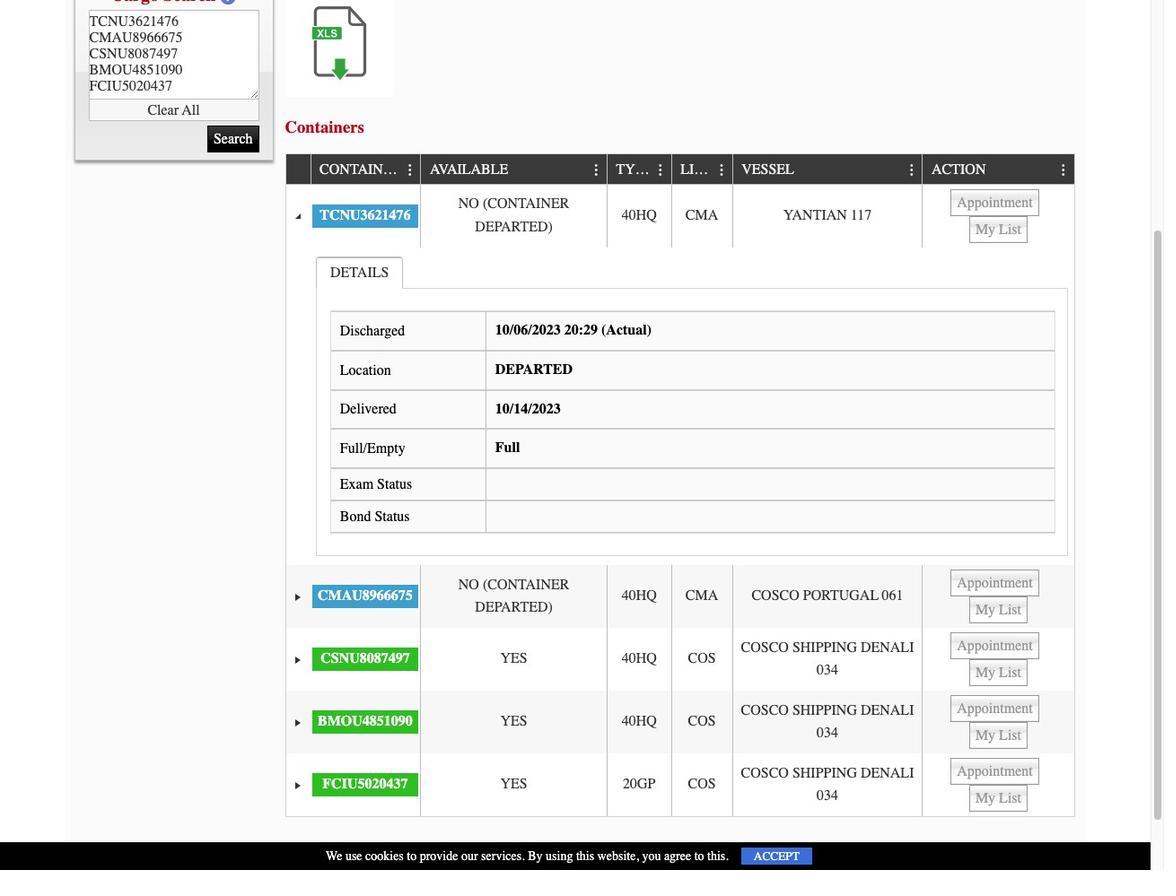 Task type: describe. For each thing, give the bounding box(es) containing it.
cell for fciu5020437
[[922, 754, 1074, 817]]

we use cookies to provide our services. by using this website, you agree to this.
[[326, 849, 729, 865]]

yes cell for bmou4851090
[[420, 691, 607, 754]]

5 row from the top
[[286, 691, 1074, 754]]

type link
[[616, 155, 661, 184]]

edit column settings image for action
[[1057, 163, 1071, 178]]

4 row from the top
[[286, 629, 1074, 691]]

cell for bmou4851090
[[922, 691, 1074, 754]]

cosco shipping denali 034 for fciu5020437
[[741, 765, 914, 805]]

cos cell for bmou4851090
[[671, 691, 732, 754]]

cosco for fciu5020437
[[741, 765, 789, 782]]

yes cell for csnu8087497
[[420, 629, 607, 691]]

cos cell for csnu8087497
[[671, 629, 732, 691]]

shipping for fciu5020437
[[793, 765, 857, 782]]

edit column settings image for vessel
[[905, 163, 919, 178]]

line link
[[681, 155, 722, 184]]

yes for fciu5020437
[[500, 777, 528, 793]]

details
[[330, 264, 389, 281]]

vessel column header
[[732, 155, 922, 185]]

40hq cell for csnu8087497
[[607, 629, 671, 691]]

available link
[[430, 155, 517, 184]]

(container for cmau8966675
[[483, 577, 570, 593]]

action link
[[932, 155, 995, 184]]

2 to from the left
[[695, 849, 704, 865]]

clear all button
[[88, 100, 259, 121]]

cosco shipping denali 034 cell for fciu5020437
[[732, 754, 922, 817]]

yes for bmou4851090
[[500, 714, 528, 730]]

container link
[[320, 155, 410, 184]]

cmau8966675 cell
[[310, 566, 420, 629]]

accept button
[[741, 848, 812, 865]]

edit column settings image for line
[[715, 163, 729, 178]]

details tab
[[316, 256, 403, 289]]

cos for bmou4851090
[[688, 714, 716, 730]]

status for bond status
[[375, 509, 410, 525]]

no (container departed) cell for tcnu3621476
[[420, 185, 607, 248]]

location
[[340, 362, 391, 379]]

edit column settings image for type
[[654, 163, 668, 178]]

cosco shipping denali 034 for csnu8087497
[[741, 640, 914, 679]]

(actual)
[[601, 323, 652, 339]]

6 row from the top
[[286, 754, 1074, 817]]

csnu8087497
[[321, 651, 410, 667]]

shipping for bmou4851090
[[793, 703, 857, 719]]

(container for tcnu3621476
[[483, 196, 570, 212]]

services.
[[481, 849, 525, 865]]

accept
[[754, 850, 800, 864]]

cmau8966675
[[318, 588, 413, 605]]

departed
[[495, 362, 573, 378]]

40hq cell for tcnu3621476
[[607, 185, 671, 248]]

type column header
[[607, 155, 671, 185]]

edit column settings image for container
[[403, 163, 418, 178]]

available column header
[[420, 155, 607, 185]]

034 for csnu8087497
[[817, 663, 839, 679]]

cell for tcnu3621476
[[922, 185, 1074, 248]]

40hq for csnu8087497
[[622, 651, 657, 667]]

10/06/2023 20:29 (actual)
[[495, 323, 652, 339]]

40hq for bmou4851090
[[622, 714, 657, 730]]

csnu8087497 cell
[[310, 629, 420, 691]]

40hq for cmau8966675
[[622, 588, 657, 605]]

denali for fciu5020437
[[861, 765, 914, 782]]

10/14/2023
[[495, 401, 561, 417]]

fciu5020437 cell
[[310, 754, 420, 817]]

40hq for tcnu3621476
[[622, 207, 657, 224]]

vessel
[[742, 162, 794, 178]]

cosco portugal 061
[[752, 588, 904, 605]]

fciu5020437
[[323, 777, 408, 793]]

cosco shipping denali 034 for bmou4851090
[[741, 703, 914, 742]]

cma cell for yantian 117
[[671, 185, 732, 248]]

line
[[681, 162, 713, 178]]

this
[[576, 849, 594, 865]]

action
[[932, 162, 986, 178]]

20gp
[[623, 777, 656, 793]]

061
[[882, 588, 904, 605]]

cos for fciu5020437
[[688, 777, 716, 793]]

exam status
[[340, 476, 412, 493]]

containers
[[285, 117, 364, 137]]



Task type: locate. For each thing, give the bounding box(es) containing it.
2 cosco shipping denali 034 cell from the top
[[732, 691, 922, 754]]

to right cookies
[[407, 849, 417, 865]]

3 cosco shipping denali 034 from the top
[[741, 765, 914, 805]]

3 cell from the top
[[922, 629, 1074, 691]]

1 034 from the top
[[817, 663, 839, 679]]

40hq cell for cmau8966675
[[607, 566, 671, 629]]

0 horizontal spatial edit column settings image
[[654, 163, 668, 178]]

2 cosco shipping denali 034 from the top
[[741, 703, 914, 742]]

status
[[377, 476, 412, 493], [375, 509, 410, 525]]

cell
[[922, 185, 1074, 248], [922, 566, 1074, 629], [922, 629, 1074, 691], [922, 691, 1074, 754], [922, 754, 1074, 817]]

using
[[546, 849, 573, 865]]

to left this.
[[695, 849, 704, 865]]

20:29
[[564, 323, 598, 339]]

1 vertical spatial cosco shipping denali 034
[[741, 703, 914, 742]]

status down exam status at the bottom left
[[375, 509, 410, 525]]

2 no (container departed) from the top
[[459, 577, 570, 616]]

1 denali from the top
[[861, 640, 914, 656]]

cosco shipping denali 034 cell
[[732, 629, 922, 691], [732, 691, 922, 754], [732, 754, 922, 817]]

5 cell from the top
[[922, 754, 1074, 817]]

1 cos cell from the top
[[671, 629, 732, 691]]

tab list containing details
[[312, 252, 1072, 561]]

1 cosco shipping denali 034 cell from the top
[[732, 629, 922, 691]]

2 cos cell from the top
[[671, 691, 732, 754]]

full/empty
[[340, 441, 405, 457]]

yes cell for fciu5020437
[[420, 754, 607, 817]]

no for tcnu3621476
[[459, 196, 479, 212]]

2 departed) from the top
[[475, 600, 553, 616]]

provide
[[420, 849, 458, 865]]

0 vertical spatial (container
[[483, 196, 570, 212]]

3 edit column settings image from the left
[[715, 163, 729, 178]]

1 vertical spatial no
[[459, 577, 479, 593]]

1 vertical spatial shipping
[[793, 703, 857, 719]]

no (container departed)
[[459, 196, 570, 235], [459, 577, 570, 616]]

1 40hq from the top
[[622, 207, 657, 224]]

2 no from the top
[[459, 577, 479, 593]]

tree grid
[[286, 155, 1074, 817]]

no
[[459, 196, 479, 212], [459, 577, 479, 593]]

1 vertical spatial 034
[[817, 726, 839, 742]]

tree grid containing container
[[286, 155, 1074, 817]]

cosco inside cell
[[752, 588, 800, 605]]

edit column settings image inside action column header
[[1057, 163, 1071, 178]]

website,
[[598, 849, 639, 865]]

tcnu3621476 cell
[[310, 185, 420, 248]]

bond
[[340, 509, 371, 525]]

departed)
[[475, 219, 553, 235], [475, 600, 553, 616]]

1 horizontal spatial edit column settings image
[[1057, 163, 1071, 178]]

row containing container
[[286, 155, 1074, 185]]

vessel link
[[742, 155, 803, 184]]

cosco for bmou4851090
[[741, 703, 789, 719]]

edit column settings image left the action
[[905, 163, 919, 178]]

4 40hq cell from the top
[[607, 691, 671, 754]]

2 row from the top
[[286, 185, 1074, 248]]

bmou4851090
[[318, 714, 413, 730]]

2 40hq cell from the top
[[607, 566, 671, 629]]

departed) for tcnu3621476
[[475, 219, 553, 235]]

all
[[182, 102, 200, 118]]

3 40hq from the top
[[622, 651, 657, 667]]

10/06/2023
[[495, 323, 561, 339]]

portugal
[[803, 588, 879, 605]]

2 vertical spatial cosco shipping denali 034
[[741, 765, 914, 805]]

edit column settings image
[[403, 163, 418, 178], [590, 163, 604, 178], [715, 163, 729, 178], [905, 163, 919, 178]]

2 yes from the top
[[500, 714, 528, 730]]

cosco shipping denali 034 cell for csnu8087497
[[732, 629, 922, 691]]

0 vertical spatial no
[[459, 196, 479, 212]]

cma for cosco portugal 061
[[686, 588, 718, 605]]

1 cma from the top
[[686, 207, 718, 224]]

no (container departed) for cmau8966675
[[459, 577, 570, 616]]

2 yes cell from the top
[[420, 691, 607, 754]]

2 cell from the top
[[922, 566, 1074, 629]]

1 vertical spatial denali
[[861, 703, 914, 719]]

2 no (container departed) cell from the top
[[420, 566, 607, 629]]

2 (container from the top
[[483, 577, 570, 593]]

0 vertical spatial no (container departed)
[[459, 196, 570, 235]]

4 40hq from the top
[[622, 714, 657, 730]]

exam
[[340, 476, 374, 493]]

row group containing no (container departed)
[[286, 185, 1074, 817]]

by
[[528, 849, 543, 865]]

0 vertical spatial departed)
[[475, 219, 553, 235]]

40hq cell
[[607, 185, 671, 248], [607, 566, 671, 629], [607, 629, 671, 691], [607, 691, 671, 754]]

2 shipping from the top
[[793, 703, 857, 719]]

0 vertical spatial status
[[377, 476, 412, 493]]

20gp cell
[[607, 754, 671, 817]]

available
[[430, 162, 508, 178]]

tab list
[[312, 252, 1072, 561]]

2 cma from the top
[[686, 588, 718, 605]]

cell for csnu8087497
[[922, 629, 1074, 691]]

no (container departed) cell for cmau8966675
[[420, 566, 607, 629]]

no (container departed) for tcnu3621476
[[459, 196, 570, 235]]

0 vertical spatial no (container departed) cell
[[420, 185, 607, 248]]

2 edit column settings image from the left
[[590, 163, 604, 178]]

1 vertical spatial departed)
[[475, 600, 553, 616]]

you
[[642, 849, 661, 865]]

action column header
[[922, 155, 1074, 185]]

034
[[817, 663, 839, 679], [817, 726, 839, 742], [817, 788, 839, 805]]

0 vertical spatial cosco shipping denali 034
[[741, 640, 914, 679]]

agree
[[664, 849, 691, 865]]

(container
[[483, 196, 570, 212], [483, 577, 570, 593]]

40hq
[[622, 207, 657, 224], [622, 588, 657, 605], [622, 651, 657, 667], [622, 714, 657, 730]]

3 yes from the top
[[500, 777, 528, 793]]

0 vertical spatial denali
[[861, 640, 914, 656]]

2 vertical spatial yes
[[500, 777, 528, 793]]

tcnu3621476
[[320, 207, 411, 224]]

clear
[[148, 102, 179, 118]]

2 40hq from the top
[[622, 588, 657, 605]]

cosco for cmau8966675
[[752, 588, 800, 605]]

edit column settings image
[[654, 163, 668, 178], [1057, 163, 1071, 178]]

shipping
[[793, 640, 857, 656], [793, 703, 857, 719], [793, 765, 857, 782]]

use
[[346, 849, 362, 865]]

1 no from the top
[[459, 196, 479, 212]]

1 vertical spatial (container
[[483, 577, 570, 593]]

0 vertical spatial cma cell
[[671, 185, 732, 248]]

4 cell from the top
[[922, 691, 1074, 754]]

1 vertical spatial status
[[375, 509, 410, 525]]

4 edit column settings image from the left
[[905, 163, 919, 178]]

1 no (container departed) cell from the top
[[420, 185, 607, 248]]

discharged
[[340, 323, 405, 339]]

Enter container numbers and/ or booking numbers.  text field
[[88, 10, 259, 100]]

3 034 from the top
[[817, 788, 839, 805]]

edit column settings image left type
[[590, 163, 604, 178]]

line column header
[[671, 155, 732, 185]]

1 edit column settings image from the left
[[654, 163, 668, 178]]

0 vertical spatial cma
[[686, 207, 718, 224]]

0 vertical spatial 034
[[817, 663, 839, 679]]

yantian
[[784, 207, 847, 224]]

edit column settings image inside type "column header"
[[654, 163, 668, 178]]

row
[[286, 155, 1074, 185], [286, 185, 1074, 248], [286, 566, 1074, 629], [286, 629, 1074, 691], [286, 691, 1074, 754], [286, 754, 1074, 817]]

1 (container from the top
[[483, 196, 570, 212]]

delivered
[[340, 402, 397, 418]]

117
[[851, 207, 872, 224]]

0 vertical spatial yes
[[500, 651, 528, 667]]

3 cos from the top
[[688, 777, 716, 793]]

1 vertical spatial yes
[[500, 714, 528, 730]]

full
[[495, 440, 520, 456]]

edit column settings image inside available column header
[[590, 163, 604, 178]]

departed) for cmau8966675
[[475, 600, 553, 616]]

034 for bmou4851090
[[817, 726, 839, 742]]

1 row from the top
[[286, 155, 1074, 185]]

denali for csnu8087497
[[861, 640, 914, 656]]

2 034 from the top
[[817, 726, 839, 742]]

40hq cell for bmou4851090
[[607, 691, 671, 754]]

1 yes from the top
[[500, 651, 528, 667]]

2 vertical spatial denali
[[861, 765, 914, 782]]

yes for csnu8087497
[[500, 651, 528, 667]]

cma for yantian 117
[[686, 207, 718, 224]]

1 vertical spatial cma cell
[[671, 566, 732, 629]]

2 vertical spatial 034
[[817, 788, 839, 805]]

container column header
[[310, 155, 420, 185]]

1 cma cell from the top
[[671, 185, 732, 248]]

cma cell for cosco portugal 061
[[671, 566, 732, 629]]

status for exam status
[[377, 476, 412, 493]]

row group
[[286, 185, 1074, 817]]

cos cell for fciu5020437
[[671, 754, 732, 817]]

1 to from the left
[[407, 849, 417, 865]]

2 cos from the top
[[688, 714, 716, 730]]

1 vertical spatial no (container departed) cell
[[420, 566, 607, 629]]

None button
[[951, 189, 1039, 216], [969, 216, 1028, 243], [951, 570, 1039, 597], [969, 597, 1028, 624], [951, 633, 1039, 660], [969, 660, 1028, 687], [951, 696, 1039, 723], [969, 723, 1028, 750], [951, 759, 1039, 786], [969, 786, 1028, 813], [951, 189, 1039, 216], [969, 216, 1028, 243], [951, 570, 1039, 597], [969, 597, 1028, 624], [951, 633, 1039, 660], [969, 660, 1028, 687], [951, 696, 1039, 723], [969, 723, 1028, 750], [951, 759, 1039, 786], [969, 786, 1028, 813]]

3 cosco shipping denali 034 cell from the top
[[732, 754, 922, 817]]

3 40hq cell from the top
[[607, 629, 671, 691]]

1 no (container departed) from the top
[[459, 196, 570, 235]]

bond status
[[340, 509, 410, 525]]

to
[[407, 849, 417, 865], [695, 849, 704, 865]]

yes
[[500, 651, 528, 667], [500, 714, 528, 730], [500, 777, 528, 793]]

yes cell
[[420, 629, 607, 691], [420, 691, 607, 754], [420, 754, 607, 817]]

3 yes cell from the top
[[420, 754, 607, 817]]

0 vertical spatial shipping
[[793, 640, 857, 656]]

2 denali from the top
[[861, 703, 914, 719]]

cosco
[[752, 588, 800, 605], [741, 640, 789, 656], [741, 703, 789, 719], [741, 765, 789, 782]]

1 vertical spatial no (container departed)
[[459, 577, 570, 616]]

we
[[326, 849, 342, 865]]

cosco shipping denali 034
[[741, 640, 914, 679], [741, 703, 914, 742], [741, 765, 914, 805]]

cosco for csnu8087497
[[741, 640, 789, 656]]

1 cos from the top
[[688, 651, 716, 667]]

bmou4851090 cell
[[310, 691, 420, 754]]

1 vertical spatial cos
[[688, 714, 716, 730]]

cos
[[688, 651, 716, 667], [688, 714, 716, 730], [688, 777, 716, 793]]

3 denali from the top
[[861, 765, 914, 782]]

2 edit column settings image from the left
[[1057, 163, 1071, 178]]

1 departed) from the top
[[475, 219, 553, 235]]

cosco portugal 061 cell
[[732, 566, 922, 629]]

edit column settings image inside container column header
[[403, 163, 418, 178]]

shipping for csnu8087497
[[793, 640, 857, 656]]

edit column settings image for available
[[590, 163, 604, 178]]

cma cell
[[671, 185, 732, 248], [671, 566, 732, 629]]

2 cma cell from the top
[[671, 566, 732, 629]]

this.
[[707, 849, 729, 865]]

type
[[616, 162, 652, 178]]

1 shipping from the top
[[793, 640, 857, 656]]

1 40hq cell from the top
[[607, 185, 671, 248]]

container
[[320, 162, 402, 178]]

cos cell
[[671, 629, 732, 691], [671, 691, 732, 754], [671, 754, 732, 817]]

1 cosco shipping denali 034 from the top
[[741, 640, 914, 679]]

1 cell from the top
[[922, 185, 1074, 248]]

edit column settings image inside line column header
[[715, 163, 729, 178]]

clear all
[[148, 102, 200, 118]]

denali
[[861, 640, 914, 656], [861, 703, 914, 719], [861, 765, 914, 782]]

no for cmau8966675
[[459, 577, 479, 593]]

edit column settings image right the line
[[715, 163, 729, 178]]

034 for fciu5020437
[[817, 788, 839, 805]]

0 horizontal spatial to
[[407, 849, 417, 865]]

cosco shipping denali 034 cell for bmou4851090
[[732, 691, 922, 754]]

yantian 117
[[784, 207, 872, 224]]

no (container departed) cell
[[420, 185, 607, 248], [420, 566, 607, 629]]

1 vertical spatial cma
[[686, 588, 718, 605]]

status up bond status
[[377, 476, 412, 493]]

1 yes cell from the top
[[420, 629, 607, 691]]

1 edit column settings image from the left
[[403, 163, 418, 178]]

0 vertical spatial cos
[[688, 651, 716, 667]]

our
[[461, 849, 478, 865]]

edit column settings image right container
[[403, 163, 418, 178]]

3 row from the top
[[286, 566, 1074, 629]]

yantian 117 cell
[[732, 185, 922, 248]]

denali for bmou4851090
[[861, 703, 914, 719]]

cma
[[686, 207, 718, 224], [686, 588, 718, 605]]

2 vertical spatial cos
[[688, 777, 716, 793]]

edit column settings image inside vessel column header
[[905, 163, 919, 178]]

None submit
[[207, 126, 259, 153]]

cos for csnu8087497
[[688, 651, 716, 667]]

1 horizontal spatial to
[[695, 849, 704, 865]]

3 shipping from the top
[[793, 765, 857, 782]]

cookies
[[365, 849, 404, 865]]

cell for cmau8966675
[[922, 566, 1074, 629]]

3 cos cell from the top
[[671, 754, 732, 817]]

2 vertical spatial shipping
[[793, 765, 857, 782]]



Task type: vqa. For each thing, say whether or not it's contained in the screenshot.
Location LINK at the bottom of page
no



